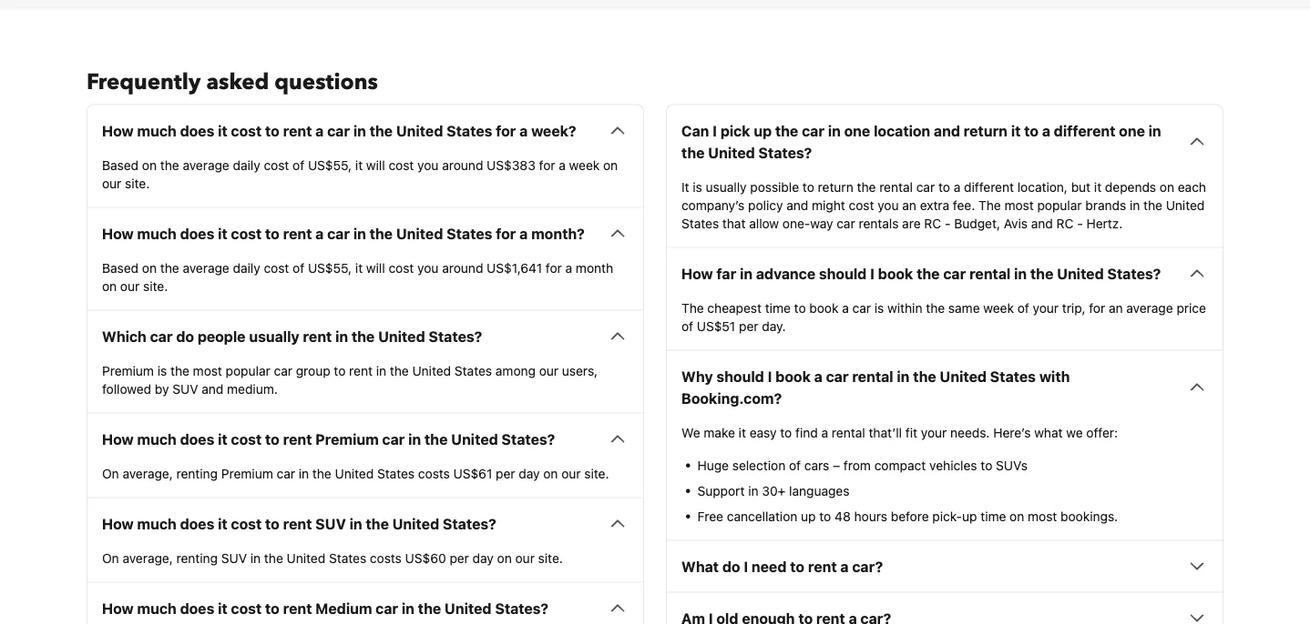 Task type: locate. For each thing, give the bounding box(es) containing it.
states down how much does it cost to rent suv in the united states? dropdown button
[[329, 551, 366, 566]]

2 vertical spatial suv
[[221, 551, 247, 566]]

users,
[[562, 363, 598, 378]]

your
[[1033, 300, 1059, 315], [921, 425, 947, 440]]

0 horizontal spatial your
[[921, 425, 947, 440]]

does inside how much does it cost to rent a car in the united states for a week? dropdown button
[[180, 122, 214, 139]]

4 does from the top
[[180, 515, 214, 533]]

states left among
[[455, 363, 492, 378]]

1 vertical spatial do
[[722, 558, 740, 576]]

car
[[327, 122, 350, 139], [802, 122, 824, 139], [916, 179, 935, 194], [837, 216, 855, 231], [327, 225, 350, 242], [943, 265, 966, 282], [852, 300, 871, 315], [150, 328, 173, 345], [274, 363, 292, 378], [826, 368, 849, 385], [382, 431, 405, 448], [277, 466, 295, 481], [376, 600, 398, 617]]

book inside the cheapest time to book a car is within the same week of your trip, for an average price of us$51 per day.
[[809, 300, 839, 315]]

0 vertical spatial around
[[442, 157, 483, 172]]

will inside based on the average daily cost of us$55, it will cost you around us$383 for a week on our site.
[[366, 157, 385, 172]]

around inside based on the average daily cost of us$55, it will cost you around us$1,641 for a month on our site.
[[442, 260, 483, 275]]

2 vertical spatial premium
[[221, 466, 273, 481]]

hours
[[854, 509, 887, 524]]

0 horizontal spatial time
[[765, 300, 791, 315]]

for inside based on the average daily cost of us$55, it will cost you around us$383 for a week on our site.
[[539, 157, 555, 172]]

much for how much does it cost to rent premium car in the united states?
[[137, 431, 177, 448]]

1 horizontal spatial an
[[1109, 300, 1123, 315]]

find
[[795, 425, 818, 440]]

us$55, down the how much does it cost to rent a car in the united states for a week? on the top
[[308, 157, 352, 172]]

daily for how much does it cost to rent a car in the united states for a week?
[[233, 157, 260, 172]]

0 vertical spatial book
[[878, 265, 913, 282]]

of
[[293, 157, 304, 172], [293, 260, 304, 275], [1017, 300, 1029, 315], [681, 319, 693, 334], [789, 458, 801, 473]]

does for how much does it cost to rent medium car in the united states?
[[180, 600, 214, 617]]

1 horizontal spatial rc
[[1056, 216, 1074, 231]]

0 vertical spatial usually
[[706, 179, 747, 194]]

2 renting from the top
[[176, 551, 218, 566]]

1 vertical spatial average,
[[122, 551, 173, 566]]

languages
[[789, 484, 849, 499]]

1 around from the top
[[442, 157, 483, 172]]

0 horizontal spatial costs
[[370, 551, 402, 566]]

0 horizontal spatial is
[[157, 363, 167, 378]]

for up 'us$1,641'
[[496, 225, 516, 242]]

day right us$61
[[519, 466, 540, 481]]

united inside can i pick up the car in one location and return it to a different one in the united states?
[[708, 144, 755, 161]]

cost inside 'dropdown button'
[[231, 225, 262, 242]]

car right which
[[150, 328, 173, 345]]

states?
[[758, 144, 812, 161], [1107, 265, 1161, 282], [429, 328, 482, 345], [502, 431, 555, 448], [443, 515, 496, 533], [495, 600, 549, 617]]

1 vertical spatial should
[[716, 368, 764, 385]]

1 horizontal spatial do
[[722, 558, 740, 576]]

- down extra
[[945, 216, 951, 231]]

within
[[887, 300, 922, 315]]

will for month?
[[366, 260, 385, 275]]

does inside how much does it cost to rent a car in the united states for a month? 'dropdown button'
[[180, 225, 214, 242]]

0 vertical spatial do
[[176, 328, 194, 345]]

per right us$61
[[496, 466, 515, 481]]

our
[[102, 176, 121, 191], [120, 279, 140, 294], [539, 363, 559, 378], [561, 466, 581, 481], [515, 551, 535, 566]]

1 horizontal spatial -
[[1077, 216, 1083, 231]]

1 horizontal spatial week
[[983, 300, 1014, 315]]

states left with
[[990, 368, 1036, 385]]

for
[[496, 122, 516, 139], [539, 157, 555, 172], [496, 225, 516, 242], [546, 260, 562, 275], [1089, 300, 1105, 315]]

states inside dropdown button
[[447, 122, 492, 139]]

it inside based on the average daily cost of us$55, it will cost you around us$1,641 for a month on our site.
[[355, 260, 363, 275]]

will
[[366, 157, 385, 172], [366, 260, 385, 275]]

us$51
[[697, 319, 735, 334]]

you inside based on the average daily cost of us$55, it will cost you around us$383 for a week on our site.
[[417, 157, 439, 172]]

0 vertical spatial per
[[739, 319, 758, 334]]

average down frequently asked questions
[[183, 157, 229, 172]]

0 vertical spatial average
[[183, 157, 229, 172]]

policy
[[748, 197, 783, 213]]

car right medium
[[376, 600, 398, 617]]

it
[[681, 179, 689, 194]]

your inside the cheapest time to book a car is within the same week of your trip, for an average price of us$51 per day.
[[1033, 300, 1059, 315]]

is for which car do people usually rent in the united states?
[[157, 363, 167, 378]]

1 vertical spatial is
[[874, 300, 884, 315]]

0 horizontal spatial week
[[569, 157, 600, 172]]

1 us$55, from the top
[[308, 157, 352, 172]]

one left "location"
[[844, 122, 870, 139]]

2 daily from the top
[[233, 260, 260, 275]]

rent inside dropdown button
[[303, 328, 332, 345]]

1 vertical spatial book
[[809, 300, 839, 315]]

48
[[835, 509, 851, 524]]

that'll
[[869, 425, 902, 440]]

1 vertical spatial on
[[102, 551, 119, 566]]

1 renting from the top
[[176, 466, 218, 481]]

rental up 'same'
[[969, 265, 1011, 282]]

of inside based on the average daily cost of us$55, it will cost you around us$1,641 for a month on our site.
[[293, 260, 304, 275]]

that
[[722, 216, 746, 231]]

0 vertical spatial daily
[[233, 157, 260, 172]]

0 vertical spatial average,
[[122, 466, 173, 481]]

rental inside why should i book a car rental in the united states with booking.com?
[[852, 368, 893, 385]]

2 based from the top
[[102, 260, 139, 275]]

30+
[[762, 484, 786, 499]]

0 vertical spatial week
[[569, 157, 600, 172]]

average,
[[122, 466, 173, 481], [122, 551, 173, 566]]

per right the us$60
[[450, 551, 469, 566]]

0 vertical spatial you
[[417, 157, 439, 172]]

average inside based on the average daily cost of us$55, it will cost you around us$383 for a week on our site.
[[183, 157, 229, 172]]

of down the how much does it cost to rent a car in the united states for a week? on the top
[[293, 157, 304, 172]]

usually up company's
[[706, 179, 747, 194]]

the up budget, on the right
[[978, 197, 1001, 213]]

and right "location"
[[934, 122, 960, 139]]

book down day.
[[776, 368, 811, 385]]

1 vertical spatial will
[[366, 260, 385, 275]]

0 vertical spatial suv
[[172, 382, 198, 397]]

1 will from the top
[[366, 157, 385, 172]]

1 vertical spatial around
[[442, 260, 483, 275]]

budget,
[[954, 216, 1000, 231]]

bookings.
[[1061, 509, 1118, 524]]

car up "on average, renting premium car in the united states costs us$61 per day on our site."
[[382, 431, 405, 448]]

a up find
[[814, 368, 822, 385]]

states? inside dropdown button
[[1107, 265, 1161, 282]]

1 horizontal spatial popular
[[1037, 197, 1082, 213]]

0 vertical spatial costs
[[418, 466, 450, 481]]

2 on from the top
[[102, 551, 119, 566]]

a inside can i pick up the car in one location and return it to a different one in the united states?
[[1042, 122, 1050, 139]]

a down "questions"
[[315, 122, 324, 139]]

in inside 'dropdown button'
[[353, 225, 366, 242]]

you down how much does it cost to rent a car in the united states for a month? 'dropdown button'
[[417, 260, 439, 275]]

2 much from the top
[[137, 225, 177, 242]]

premium inside premium is the most popular car group to rent in the united states among our users, followed by suv and medium.
[[102, 363, 154, 378]]

1 vertical spatial costs
[[370, 551, 402, 566]]

time
[[765, 300, 791, 315], [981, 509, 1006, 524]]

suv
[[172, 382, 198, 397], [315, 515, 346, 533], [221, 551, 247, 566]]

in inside why should i book a car rental in the united states with booking.com?
[[897, 368, 910, 385]]

is up by
[[157, 363, 167, 378]]

car left within
[[852, 300, 871, 315]]

2 average, from the top
[[122, 551, 173, 566]]

costs
[[418, 466, 450, 481], [370, 551, 402, 566]]

car left 'group'
[[274, 363, 292, 378]]

will down how much does it cost to rent a car in the united states for a month? 'dropdown button'
[[366, 260, 385, 275]]

it inside can i pick up the car in one location and return it to a different one in the united states?
[[1011, 122, 1021, 139]]

for inside how much does it cost to rent a car in the united states for a month? 'dropdown button'
[[496, 225, 516, 242]]

1 average, from the top
[[122, 466, 173, 481]]

and left medium.
[[202, 382, 223, 397]]

0 horizontal spatial rc
[[924, 216, 941, 231]]

much inside 'dropdown button'
[[137, 225, 177, 242]]

daily for how much does it cost to rent a car in the united states for a month?
[[233, 260, 260, 275]]

states inside it is usually possible to return the rental car to a different location, but it depends on each company's policy and might cost you an extra fee. the most popular brands in the united states that allow one-way car rentals are rc - budget, avis and rc - hertz.
[[681, 216, 719, 231]]

up down "languages"
[[801, 509, 816, 524]]

average up people
[[183, 260, 229, 275]]

0 vertical spatial should
[[819, 265, 867, 282]]

united down which car do people usually rent in the united states? dropdown button at bottom
[[412, 363, 451, 378]]

do right what
[[722, 558, 740, 576]]

1 vertical spatial daily
[[233, 260, 260, 275]]

1 vertical spatial your
[[921, 425, 947, 440]]

1 vertical spatial us$55,
[[308, 260, 352, 275]]

book up within
[[878, 265, 913, 282]]

to
[[265, 122, 280, 139], [1024, 122, 1039, 139], [803, 179, 814, 194], [938, 179, 950, 194], [265, 225, 280, 242], [794, 300, 806, 315], [334, 363, 346, 378], [780, 425, 792, 440], [265, 431, 280, 448], [981, 458, 992, 473], [819, 509, 831, 524], [265, 515, 280, 533], [790, 558, 805, 576], [265, 600, 280, 617]]

in up we make it easy to find a rental that'll fit your needs. here's what we offer:
[[897, 368, 910, 385]]

3 much from the top
[[137, 431, 177, 448]]

and inside premium is the most popular car group to rent in the united states among our users, followed by suv and medium.
[[202, 382, 223, 397]]

what
[[681, 558, 719, 576]]

different up the but
[[1054, 122, 1116, 139]]

premium
[[102, 363, 154, 378], [315, 431, 379, 448], [221, 466, 273, 481]]

united down the 'pick'
[[708, 144, 755, 161]]

states down company's
[[681, 216, 719, 231]]

1 horizontal spatial one
[[1119, 122, 1145, 139]]

one up 'depends'
[[1119, 122, 1145, 139]]

week right 'same'
[[983, 300, 1014, 315]]

for down month?
[[546, 260, 562, 275]]

much for how much does it cost to rent a car in the united states for a week?
[[137, 122, 177, 139]]

most left bookings.
[[1028, 509, 1057, 524]]

up down vehicles
[[962, 509, 977, 524]]

2 us$55, from the top
[[308, 260, 352, 275]]

car up based on the average daily cost of us$55, it will cost you around us$1,641 for a month on our site.
[[327, 225, 350, 242]]

0 vertical spatial different
[[1054, 122, 1116, 139]]

of left trip,
[[1017, 300, 1029, 315]]

1 vertical spatial usually
[[249, 328, 299, 345]]

does inside how much does it cost to rent premium car in the united states? dropdown button
[[180, 431, 214, 448]]

around inside based on the average daily cost of us$55, it will cost you around us$383 for a week on our site.
[[442, 157, 483, 172]]

premium is the most popular car group to rent in the united states among our users, followed by suv and medium.
[[102, 363, 598, 397]]

average inside the cheapest time to book a car is within the same week of your trip, for an average price of us$51 per day.
[[1126, 300, 1173, 315]]

daily up people
[[233, 260, 260, 275]]

0 horizontal spatial should
[[716, 368, 764, 385]]

will down how much does it cost to rent a car in the united states for a week? dropdown button
[[366, 157, 385, 172]]

rent up based on the average daily cost of us$55, it will cost you around us$1,641 for a month on our site.
[[283, 225, 312, 242]]

per down cheapest
[[739, 319, 758, 334]]

we make it easy to find a rental that'll fit your needs. here's what we offer:
[[681, 425, 1118, 440]]

1 vertical spatial an
[[1109, 300, 1123, 315]]

company's
[[681, 197, 745, 213]]

suv up on average, renting suv in the united states costs us$60 per day on our site.
[[315, 515, 346, 533]]

a inside it is usually possible to return the rental car to a different location, but it depends on each company's policy and might cost you an extra fee. the most popular brands in the united states that allow one-way car rentals are rc - budget, avis and rc - hertz.
[[954, 179, 960, 194]]

do inside dropdown button
[[176, 328, 194, 345]]

a up location,
[[1042, 122, 1050, 139]]

0 vertical spatial renting
[[176, 466, 218, 481]]

-
[[945, 216, 951, 231], [1077, 216, 1083, 231]]

0 horizontal spatial per
[[450, 551, 469, 566]]

average for how much does it cost to rent a car in the united states for a month?
[[183, 260, 229, 275]]

2 horizontal spatial per
[[739, 319, 758, 334]]

in up based on the average daily cost of us$55, it will cost you around us$383 for a week on our site.
[[353, 122, 366, 139]]

different up fee.
[[964, 179, 1014, 194]]

1 horizontal spatial per
[[496, 466, 515, 481]]

3 does from the top
[[180, 431, 214, 448]]

does inside how much does it cost to rent suv in the united states? dropdown button
[[180, 515, 214, 533]]

1 horizontal spatial premium
[[221, 466, 273, 481]]

is inside the cheapest time to book a car is within the same week of your trip, for an average price of us$51 per day.
[[874, 300, 884, 315]]

0 horizontal spatial popular
[[226, 363, 270, 378]]

1 vertical spatial different
[[964, 179, 1014, 194]]

0 vertical spatial is
[[693, 179, 702, 194]]

different inside can i pick up the car in one location and return it to a different one in the united states?
[[1054, 122, 1116, 139]]

us$55, inside based on the average daily cost of us$55, it will cost you around us$383 for a week on our site.
[[308, 157, 352, 172]]

usually
[[706, 179, 747, 194], [249, 328, 299, 345]]

on inside it is usually possible to return the rental car to a different location, but it depends on each company's policy and might cost you an extra fee. the most popular brands in the united states that allow one-way car rentals are rc - budget, avis and rc - hertz.
[[1160, 179, 1174, 194]]

states up 'us$1,641'
[[447, 225, 492, 242]]

1 horizontal spatial your
[[1033, 300, 1059, 315]]

1 vertical spatial week
[[983, 300, 1014, 315]]

the up us$51
[[681, 300, 704, 315]]

5 does from the top
[[180, 600, 214, 617]]

we
[[1066, 425, 1083, 440]]

1 horizontal spatial different
[[1054, 122, 1116, 139]]

return up fee.
[[964, 122, 1008, 139]]

0 vertical spatial the
[[978, 197, 1001, 213]]

2 will from the top
[[366, 260, 385, 275]]

1 vertical spatial renting
[[176, 551, 218, 566]]

you for week?
[[417, 157, 439, 172]]

i
[[713, 122, 717, 139], [870, 265, 874, 282], [768, 368, 772, 385], [744, 558, 748, 576]]

suv down how much does it cost to rent suv in the united states?
[[221, 551, 247, 566]]

2 vertical spatial book
[[776, 368, 811, 385]]

0 vertical spatial will
[[366, 157, 385, 172]]

day right the us$60
[[473, 551, 494, 566]]

1 horizontal spatial should
[[819, 265, 867, 282]]

to inside what do i need to rent a car? dropdown button
[[790, 558, 805, 576]]

selection
[[732, 458, 786, 473]]

suvs
[[996, 458, 1028, 473]]

1 vertical spatial suv
[[315, 515, 346, 533]]

does for how much does it cost to rent a car in the united states for a month?
[[180, 225, 214, 242]]

rc left the hertz.
[[1056, 216, 1074, 231]]

united up premium is the most popular car group to rent in the united states among our users, followed by suv and medium.
[[378, 328, 425, 345]]

our inside based on the average daily cost of us$55, it will cost you around us$1,641 for a month on our site.
[[120, 279, 140, 294]]

costs left us$61
[[418, 466, 450, 481]]

0 horizontal spatial -
[[945, 216, 951, 231]]

price
[[1177, 300, 1206, 315]]

return inside it is usually possible to return the rental car to a different location, but it depends on each company's policy and might cost you an extra fee. the most popular brands in the united states that allow one-way car rentals are rc - budget, avis and rc - hertz.
[[818, 179, 853, 194]]

based inside based on the average daily cost of us$55, it will cost you around us$1,641 for a month on our site.
[[102, 260, 139, 275]]

do
[[176, 328, 194, 345], [722, 558, 740, 576]]

1 vertical spatial per
[[496, 466, 515, 481]]

1 much from the top
[[137, 122, 177, 139]]

united up the "needs."
[[940, 368, 987, 385]]

1 vertical spatial average
[[183, 260, 229, 275]]

2 horizontal spatial premium
[[315, 431, 379, 448]]

a up based on the average daily cost of us$55, it will cost you around us$1,641 for a month on our site.
[[315, 225, 324, 242]]

0 horizontal spatial suv
[[172, 382, 198, 397]]

i inside can i pick up the car in one location and return it to a different one in the united states?
[[713, 122, 717, 139]]

2 vertical spatial you
[[417, 260, 439, 275]]

1 daily from the top
[[233, 157, 260, 172]]

time up day.
[[765, 300, 791, 315]]

2 around from the top
[[442, 260, 483, 275]]

average, for how much does it cost to rent suv in the united states?
[[122, 551, 173, 566]]

based
[[102, 157, 139, 172], [102, 260, 139, 275]]

2 horizontal spatial up
[[962, 509, 977, 524]]

0 vertical spatial popular
[[1037, 197, 1082, 213]]

your left trip,
[[1033, 300, 1059, 315]]

premium up how much does it cost to rent suv in the united states?
[[221, 466, 273, 481]]

your right fit
[[921, 425, 947, 440]]

rc
[[924, 216, 941, 231], [1056, 216, 1074, 231]]

0 vertical spatial time
[[765, 300, 791, 315]]

an right trip,
[[1109, 300, 1123, 315]]

support
[[697, 484, 745, 499]]

0 vertical spatial your
[[1033, 300, 1059, 315]]

what
[[1034, 425, 1063, 440]]

1 horizontal spatial is
[[693, 179, 702, 194]]

united inside it is usually possible to return the rental car to a different location, but it depends on each company's policy and might cost you an extra fee. the most popular brands in the united states that allow one-way car rentals are rc - budget, avis and rc - hertz.
[[1166, 197, 1205, 213]]

based down 'frequently'
[[102, 157, 139, 172]]

2 does from the top
[[180, 225, 214, 242]]

2 vertical spatial average
[[1126, 300, 1173, 315]]

an inside the cheapest time to book a car is within the same week of your trip, for an average price of us$51 per day.
[[1109, 300, 1123, 315]]

renting for how much does it cost to rent premium car in the united states?
[[176, 466, 218, 481]]

will for week?
[[366, 157, 385, 172]]

1 vertical spatial the
[[681, 300, 704, 315]]

a inside based on the average daily cost of us$55, it will cost you around us$1,641 for a month on our site.
[[565, 260, 572, 275]]

how much does it cost to rent suv in the united states? button
[[102, 513, 629, 535]]

car up how much does it cost to rent suv in the united states?
[[277, 466, 295, 481]]

1 vertical spatial based
[[102, 260, 139, 275]]

book inside why should i book a car rental in the united states with booking.com?
[[776, 368, 811, 385]]

a
[[315, 122, 324, 139], [519, 122, 528, 139], [1042, 122, 1050, 139], [559, 157, 566, 172], [954, 179, 960, 194], [315, 225, 324, 242], [519, 225, 528, 242], [565, 260, 572, 275], [842, 300, 849, 315], [814, 368, 822, 385], [821, 425, 828, 440], [840, 558, 849, 576]]

0 horizontal spatial the
[[681, 300, 704, 315]]

daily down asked
[[233, 157, 260, 172]]

0 vertical spatial based
[[102, 157, 139, 172]]

rental up that'll
[[852, 368, 893, 385]]

0 horizontal spatial return
[[818, 179, 853, 194]]

premium up "on average, renting premium car in the united states costs us$61 per day on our site."
[[315, 431, 379, 448]]

2 horizontal spatial suv
[[315, 515, 346, 533]]

group
[[296, 363, 330, 378]]

1 based from the top
[[102, 157, 139, 172]]

0 vertical spatial us$55,
[[308, 157, 352, 172]]

popular inside it is usually possible to return the rental car to a different location, but it depends on each company's policy and might cost you an extra fee. the most popular brands in the united states that allow one-way car rentals are rc - budget, avis and rc - hertz.
[[1037, 197, 1082, 213]]

pick
[[720, 122, 750, 139]]

most inside it is usually possible to return the rental car to a different location, but it depends on each company's policy and might cost you an extra fee. the most popular brands in the united states that allow one-way car rentals are rc - budget, avis and rc - hertz.
[[1004, 197, 1034, 213]]

day.
[[762, 319, 786, 334]]

how much does it cost to rent a car in the united states for a month?
[[102, 225, 585, 242]]

1 vertical spatial premium
[[315, 431, 379, 448]]

based inside based on the average daily cost of us$55, it will cost you around us$383 for a week on our site.
[[102, 157, 139, 172]]

4 much from the top
[[137, 515, 177, 533]]

how far in advance should i book the car rental in the united states? button
[[681, 263, 1208, 285]]

way
[[810, 216, 833, 231]]

the inside based on the average daily cost of us$55, it will cost you around us$383 for a week on our site.
[[160, 157, 179, 172]]

1 horizontal spatial usually
[[706, 179, 747, 194]]

car inside dropdown button
[[150, 328, 173, 345]]

week inside based on the average daily cost of us$55, it will cost you around us$383 for a week on our site.
[[569, 157, 600, 172]]

the
[[370, 122, 393, 139], [775, 122, 798, 139], [681, 144, 705, 161], [160, 157, 179, 172], [857, 179, 876, 194], [1143, 197, 1162, 213], [370, 225, 393, 242], [160, 260, 179, 275], [917, 265, 940, 282], [1030, 265, 1053, 282], [926, 300, 945, 315], [352, 328, 375, 345], [170, 363, 189, 378], [390, 363, 409, 378], [913, 368, 936, 385], [425, 431, 448, 448], [312, 466, 331, 481], [366, 515, 389, 533], [264, 551, 283, 566], [418, 600, 441, 617]]

you inside based on the average daily cost of us$55, it will cost you around us$1,641 for a month on our site.
[[417, 260, 439, 275]]

1 horizontal spatial up
[[801, 509, 816, 524]]

cost inside it is usually possible to return the rental car to a different location, but it depends on each company's policy and might cost you an extra fee. the most popular brands in the united states that allow one-way car rentals are rc - budget, avis and rc - hertz.
[[849, 197, 874, 213]]

1 vertical spatial return
[[818, 179, 853, 194]]

0 vertical spatial most
[[1004, 197, 1034, 213]]

to inside can i pick up the car in one location and return it to a different one in the united states?
[[1024, 122, 1039, 139]]

car up we make it easy to find a rental that'll fit your needs. here's what we offer:
[[826, 368, 849, 385]]

average inside based on the average daily cost of us$55, it will cost you around us$1,641 for a month on our site.
[[183, 260, 229, 275]]

around left us$383
[[442, 157, 483, 172]]

for right trip,
[[1089, 300, 1105, 315]]

is inside it is usually possible to return the rental car to a different location, but it depends on each company's policy and might cost you an extra fee. the most popular brands in the united states that allow one-way car rentals are rc - budget, avis and rc - hertz.
[[693, 179, 702, 194]]

should down the "way"
[[819, 265, 867, 282]]

for up us$383
[[496, 122, 516, 139]]

book down advance on the top right of the page
[[809, 300, 839, 315]]

the inside why should i book a car rental in the united states with booking.com?
[[913, 368, 936, 385]]

how inside 'dropdown button'
[[102, 225, 134, 242]]

does for how much does it cost to rent a car in the united states for a week?
[[180, 122, 214, 139]]

for down the week?
[[539, 157, 555, 172]]

1 horizontal spatial time
[[981, 509, 1006, 524]]

0 vertical spatial premium
[[102, 363, 154, 378]]

us$1,641
[[487, 260, 542, 275]]

0 horizontal spatial up
[[754, 122, 772, 139]]

0 horizontal spatial do
[[176, 328, 194, 345]]

site.
[[125, 176, 150, 191], [143, 279, 168, 294], [584, 466, 609, 481], [538, 551, 563, 566]]

in inside it is usually possible to return the rental car to a different location, but it depends on each company's policy and might cost you an extra fee. the most popular brands in the united states that allow one-way car rentals are rc - budget, avis and rc - hertz.
[[1130, 197, 1140, 213]]

united down each
[[1166, 197, 1205, 213]]

5 much from the top
[[137, 600, 177, 617]]

1 vertical spatial day
[[473, 551, 494, 566]]

how for how much does it cost to rent premium car in the united states?
[[102, 431, 134, 448]]

0 vertical spatial an
[[902, 197, 916, 213]]

to inside the cheapest time to book a car is within the same week of your trip, for an average price of us$51 per day.
[[794, 300, 806, 315]]

1 vertical spatial popular
[[226, 363, 270, 378]]

is
[[693, 179, 702, 194], [874, 300, 884, 315], [157, 363, 167, 378]]

trip,
[[1062, 300, 1085, 315]]

on average, renting suv in the united states costs us$60 per day on our site.
[[102, 551, 563, 566]]

vehicles
[[929, 458, 977, 473]]

1 horizontal spatial suv
[[221, 551, 247, 566]]

same
[[948, 300, 980, 315]]

do left people
[[176, 328, 194, 345]]

pick-
[[932, 509, 962, 524]]

the cheapest time to book a car is within the same week of your trip, for an average price of us$51 per day.
[[681, 300, 1206, 334]]

0 horizontal spatial an
[[902, 197, 916, 213]]

month
[[576, 260, 613, 275]]

0 vertical spatial return
[[964, 122, 1008, 139]]

rent left medium
[[283, 600, 312, 617]]

2 vertical spatial is
[[157, 363, 167, 378]]

1 on from the top
[[102, 466, 119, 481]]

need
[[752, 558, 787, 576]]

us$61
[[453, 466, 492, 481]]

united down the us$60
[[445, 600, 491, 617]]

you inside it is usually possible to return the rental car to a different location, but it depends on each company's policy and might cost you an extra fee. the most popular brands in the united states that allow one-way car rentals are rc - budget, avis and rc - hertz.
[[878, 197, 899, 213]]

time right pick- on the right bottom
[[981, 509, 1006, 524]]

1 vertical spatial time
[[981, 509, 1006, 524]]

an inside it is usually possible to return the rental car to a different location, but it depends on each company's policy and might cost you an extra fee. the most popular brands in the united states that allow one-way car rentals are rc - budget, avis and rc - hertz.
[[902, 197, 916, 213]]

should
[[819, 265, 867, 282], [716, 368, 764, 385]]

it inside it is usually possible to return the rental car to a different location, but it depends on each company's policy and might cost you an extra fee. the most popular brands in the united states that allow one-way car rentals are rc - budget, avis and rc - hertz.
[[1094, 179, 1102, 194]]

around for week?
[[442, 157, 483, 172]]

1 does from the top
[[180, 122, 214, 139]]

based for how much does it cost to rent a car in the united states for a week?
[[102, 157, 139, 172]]

around left 'us$1,641'
[[442, 260, 483, 275]]

which
[[102, 328, 147, 345]]



Task type: vqa. For each thing, say whether or not it's contained in the screenshot.
3rd does from the bottom of the page
yes



Task type: describe. For each thing, give the bounding box(es) containing it.
in down how much does it cost to rent premium car in the united states?
[[299, 466, 309, 481]]

how much does it cost to rent medium car in the united states?
[[102, 600, 549, 617]]

to inside how much does it cost to rent suv in the united states? dropdown button
[[265, 515, 280, 533]]

for inside based on the average daily cost of us$55, it will cost you around us$1,641 for a month on our site.
[[546, 260, 562, 275]]

it inside 'dropdown button'
[[218, 225, 227, 242]]

to inside how much does it cost to rent premium car in the united states? dropdown button
[[265, 431, 280, 448]]

asked
[[206, 67, 269, 97]]

support in 30+ languages
[[697, 484, 849, 499]]

for inside how much does it cost to rent a car in the united states for a week? dropdown button
[[496, 122, 516, 139]]

each
[[1178, 179, 1206, 194]]

–
[[833, 458, 840, 473]]

us$383
[[487, 157, 536, 172]]

in left "location"
[[828, 122, 841, 139]]

a left month?
[[519, 225, 528, 242]]

people
[[198, 328, 246, 345]]

does for how much does it cost to rent premium car in the united states?
[[180, 431, 214, 448]]

offer:
[[1086, 425, 1118, 440]]

location
[[874, 122, 930, 139]]

i left need
[[744, 558, 748, 576]]

can i pick up the car in one location and return it to a different one in the united states? button
[[681, 120, 1208, 163]]

compact
[[874, 458, 926, 473]]

in up 'depends'
[[1149, 122, 1161, 139]]

popular inside premium is the most popular car group to rent in the united states among our users, followed by suv and medium.
[[226, 363, 270, 378]]

the inside based on the average daily cost of us$55, it will cost you around us$1,641 for a month on our site.
[[160, 260, 179, 275]]

is for can i pick up the car in one location and return it to a different one in the united states?
[[693, 179, 702, 194]]

in down how much does it cost to rent suv in the united states?
[[250, 551, 261, 566]]

does for how much does it cost to rent suv in the united states?
[[180, 515, 214, 533]]

but
[[1071, 179, 1091, 194]]

make
[[704, 425, 735, 440]]

car inside the cheapest time to book a car is within the same week of your trip, for an average price of us$51 per day.
[[852, 300, 871, 315]]

our inside premium is the most popular car group to rent in the united states among our users, followed by suv and medium.
[[539, 363, 559, 378]]

the inside the cheapest time to book a car is within the same week of your trip, for an average price of us$51 per day.
[[926, 300, 945, 315]]

of left cars
[[789, 458, 801, 473]]

among
[[495, 363, 536, 378]]

rent inside premium is the most popular car group to rent in the united states among our users, followed by suv and medium.
[[349, 363, 373, 378]]

huge selection of cars – from compact vehicles to suvs
[[697, 458, 1028, 473]]

based on the average daily cost of us$55, it will cost you around us$1,641 for a month on our site.
[[102, 260, 613, 294]]

rent up "on average, renting premium car in the united states costs us$61 per day on our site."
[[283, 431, 312, 448]]

much for how much does it cost to rent suv in the united states?
[[137, 515, 177, 533]]

to inside how much does it cost to rent a car in the united states for a month? 'dropdown button'
[[265, 225, 280, 242]]

fee.
[[953, 197, 975, 213]]

how much does it cost to rent premium car in the united states?
[[102, 431, 555, 448]]

2 rc from the left
[[1056, 216, 1074, 231]]

we
[[681, 425, 700, 440]]

car up based on the average daily cost of us$55, it will cost you around us$383 for a week on our site.
[[327, 122, 350, 139]]

united inside why should i book a car rental in the united states with booking.com?
[[940, 368, 987, 385]]

by
[[155, 382, 169, 397]]

how much does it cost to rent medium car in the united states? button
[[102, 598, 629, 620]]

car up extra
[[916, 179, 935, 194]]

i inside why should i book a car rental in the united states with booking.com?
[[768, 368, 772, 385]]

do inside dropdown button
[[722, 558, 740, 576]]

it inside based on the average daily cost of us$55, it will cost you around us$383 for a week on our site.
[[355, 157, 363, 172]]

on for how much does it cost to rent premium car in the united states?
[[102, 466, 119, 481]]

free
[[697, 509, 723, 524]]

week?
[[531, 122, 576, 139]]

avis
[[1004, 216, 1028, 231]]

and inside can i pick up the car in one location and return it to a different one in the united states?
[[934, 122, 960, 139]]

which car do people usually rent in the united states? button
[[102, 325, 629, 347]]

rental inside it is usually possible to return the rental car to a different location, but it depends on each company's policy and might cost you an extra fee. the most popular brands in the united states that allow one-way car rentals are rc - budget, avis and rc - hertz.
[[879, 179, 913, 194]]

might
[[812, 197, 845, 213]]

per inside the cheapest time to book a car is within the same week of your trip, for an average price of us$51 per day.
[[739, 319, 758, 334]]

usually inside it is usually possible to return the rental car to a different location, but it depends on each company's policy and might cost you an extra fee. the most popular brands in the united states that allow one-way car rentals are rc - budget, avis and rc - hertz.
[[706, 179, 747, 194]]

1 one from the left
[[844, 122, 870, 139]]

how much does it cost to rent a car in the united states for a week? button
[[102, 120, 629, 141]]

far
[[717, 265, 736, 282]]

rent left car? at the bottom right of page
[[808, 558, 837, 576]]

of inside based on the average daily cost of us$55, it will cost you around us$383 for a week on our site.
[[293, 157, 304, 172]]

united up trip,
[[1057, 265, 1104, 282]]

2 - from the left
[[1077, 216, 1083, 231]]

brands
[[1085, 197, 1126, 213]]

2 vertical spatial most
[[1028, 509, 1057, 524]]

1 horizontal spatial costs
[[418, 466, 450, 481]]

1 rc from the left
[[924, 216, 941, 231]]

2 vertical spatial per
[[450, 551, 469, 566]]

how for how much does it cost to rent a car in the united states for a month?
[[102, 225, 134, 242]]

us$55, for month?
[[308, 260, 352, 275]]

rent down "questions"
[[283, 122, 312, 139]]

a left the week?
[[519, 122, 528, 139]]

location,
[[1017, 179, 1068, 194]]

rental up from
[[832, 425, 865, 440]]

states? inside dropdown button
[[429, 328, 482, 345]]

cars
[[804, 458, 829, 473]]

advance
[[756, 265, 815, 282]]

states inside premium is the most popular car group to rent in the united states among our users, followed by suv and medium.
[[455, 363, 492, 378]]

2 one from the left
[[1119, 122, 1145, 139]]

to inside how much does it cost to rent medium car in the united states? dropdown button
[[265, 600, 280, 617]]

return inside can i pick up the car in one location and return it to a different one in the united states?
[[964, 122, 1008, 139]]

in down the us$60
[[402, 600, 414, 617]]

us$55, for week?
[[308, 157, 352, 172]]

hertz.
[[1086, 216, 1123, 231]]

frequently asked questions
[[87, 67, 378, 97]]

suv inside premium is the most popular car group to rent in the united states among our users, followed by suv and medium.
[[172, 382, 198, 397]]

to inside premium is the most popular car group to rent in the united states among our users, followed by suv and medium.
[[334, 363, 346, 378]]

what do i need to rent a car?
[[681, 558, 883, 576]]

up inside can i pick up the car in one location and return it to a different one in the united states?
[[754, 122, 772, 139]]

site. inside based on the average daily cost of us$55, it will cost you around us$1,641 for a month on our site.
[[143, 279, 168, 294]]

the inside the cheapest time to book a car is within the same week of your trip, for an average price of us$51 per day.
[[681, 300, 704, 315]]

can
[[681, 122, 709, 139]]

united up us$61
[[451, 431, 498, 448]]

on average, renting premium car in the united states costs us$61 per day on our site.
[[102, 466, 609, 481]]

and up one- at the top right of page
[[786, 197, 808, 213]]

possible
[[750, 179, 799, 194]]

allow
[[749, 216, 779, 231]]

states inside 'dropdown button'
[[447, 225, 492, 242]]

states? inside can i pick up the car in one location and return it to a different one in the united states?
[[758, 144, 812, 161]]

united up the us$60
[[392, 515, 439, 533]]

united inside premium is the most popular car group to rent in the united states among our users, followed by suv and medium.
[[412, 363, 451, 378]]

you for month?
[[417, 260, 439, 275]]

followed
[[102, 382, 151, 397]]

in inside premium is the most popular car group to rent in the united states among our users, followed by suv and medium.
[[376, 363, 386, 378]]

in right far
[[740, 265, 753, 282]]

united down how much does it cost to rent suv in the united states?
[[287, 551, 325, 566]]

states down how much does it cost to rent premium car in the united states? dropdown button
[[377, 466, 415, 481]]

premium inside dropdown button
[[315, 431, 379, 448]]

one-
[[782, 216, 810, 231]]

0 horizontal spatial day
[[473, 551, 494, 566]]

which car do people usually rent in the united states?
[[102, 328, 482, 345]]

states inside why should i book a car rental in the united states with booking.com?
[[990, 368, 1036, 385]]

different inside it is usually possible to return the rental car to a different location, but it depends on each company's policy and might cost you an extra fee. the most popular brands in the united states that allow one-way car rentals are rc - budget, avis and rc - hertz.
[[964, 179, 1014, 194]]

renting for how much does it cost to rent suv in the united states?
[[176, 551, 218, 566]]

with
[[1039, 368, 1070, 385]]

month?
[[531, 225, 585, 242]]

united up based on the average daily cost of us$55, it will cost you around us$383 for a week on our site.
[[396, 122, 443, 139]]

in inside dropdown button
[[335, 328, 348, 345]]

in up on average, renting suv in the united states costs us$60 per day on our site.
[[349, 515, 362, 533]]

for inside the cheapest time to book a car is within the same week of your trip, for an average price of us$51 per day.
[[1089, 300, 1105, 315]]

average for how much does it cost to rent a car in the united states for a week?
[[183, 157, 229, 172]]

how much does it cost to rent a car in the united states for a week?
[[102, 122, 576, 139]]

our inside based on the average daily cost of us$55, it will cost you around us$383 for a week on our site.
[[102, 176, 121, 191]]

car right the "way"
[[837, 216, 855, 231]]

1 horizontal spatial day
[[519, 466, 540, 481]]

the inside 'dropdown button'
[[370, 225, 393, 242]]

huge
[[697, 458, 729, 473]]

rentals
[[859, 216, 899, 231]]

rent up on average, renting suv in the united states costs us$60 per day on our site.
[[283, 515, 312, 533]]

average, for how much does it cost to rent premium car in the united states?
[[122, 466, 173, 481]]

car inside premium is the most popular car group to rent in the united states among our users, followed by suv and medium.
[[274, 363, 292, 378]]

easy
[[750, 425, 777, 440]]

a left car? at the bottom right of page
[[840, 558, 849, 576]]

how for how much does it cost to rent suv in the united states?
[[102, 515, 134, 533]]

in up "on average, renting premium car in the united states costs us$61 per day on our site."
[[408, 431, 421, 448]]

rent inside 'dropdown button'
[[283, 225, 312, 242]]

cancellation
[[727, 509, 797, 524]]

time inside the cheapest time to book a car is within the same week of your trip, for an average price of us$51 per day.
[[765, 300, 791, 315]]

usually inside which car do people usually rent in the united states? dropdown button
[[249, 328, 299, 345]]

united down how much does it cost to rent premium car in the united states? dropdown button
[[335, 466, 374, 481]]

how for how far in advance should i book the car rental in the united states?
[[681, 265, 713, 282]]

how for how much does it cost to rent medium car in the united states?
[[102, 600, 134, 617]]

a inside based on the average daily cost of us$55, it will cost you around us$383 for a week on our site.
[[559, 157, 566, 172]]

extra
[[920, 197, 949, 213]]

why should i book a car rental in the united states with booking.com?
[[681, 368, 1070, 407]]

how much does it cost to rent suv in the united states?
[[102, 515, 496, 533]]

are
[[902, 216, 921, 231]]

frequently
[[87, 67, 201, 97]]

how much does it cost to rent premium car in the united states? button
[[102, 428, 629, 450]]

car?
[[852, 558, 883, 576]]

can i pick up the car in one location and return it to a different one in the united states?
[[681, 122, 1161, 161]]

a right find
[[821, 425, 828, 440]]

how for how much does it cost to rent a car in the united states for a week?
[[102, 122, 134, 139]]

on for how much does it cost to rent suv in the united states?
[[102, 551, 119, 566]]

it is usually possible to return the rental car to a different location, but it depends on each company's policy and might cost you an extra fee. the most popular brands in the united states that allow one-way car rentals are rc - budget, avis and rc - hertz.
[[681, 179, 1206, 231]]

us$60
[[405, 551, 446, 566]]

car up 'same'
[[943, 265, 966, 282]]

car inside 'dropdown button'
[[327, 225, 350, 242]]

a inside the cheapest time to book a car is within the same week of your trip, for an average price of us$51 per day.
[[842, 300, 849, 315]]

cheapest
[[707, 300, 762, 315]]

based on the average daily cost of us$55, it will cost you around us$383 for a week on our site.
[[102, 157, 618, 191]]

here's
[[993, 425, 1031, 440]]

much for how much does it cost to rent a car in the united states for a month?
[[137, 225, 177, 242]]

should inside why should i book a car rental in the united states with booking.com?
[[716, 368, 764, 385]]

the inside it is usually possible to return the rental car to a different location, but it depends on each company's policy and might cost you an extra fee. the most popular brands in the united states that allow one-way car rentals are rc - budget, avis and rc - hertz.
[[978, 197, 1001, 213]]

how far in advance should i book the car rental in the united states?
[[681, 265, 1161, 282]]

how much does it cost to rent a car in the united states for a month? button
[[102, 223, 629, 244]]

much for how much does it cost to rent medium car in the united states?
[[137, 600, 177, 617]]

1 - from the left
[[945, 216, 951, 231]]

of left us$51
[[681, 319, 693, 334]]

site. inside based on the average daily cost of us$55, it will cost you around us$383 for a week on our site.
[[125, 176, 150, 191]]

week inside the cheapest time to book a car is within the same week of your trip, for an average price of us$51 per day.
[[983, 300, 1014, 315]]

around for month?
[[442, 260, 483, 275]]

suv inside dropdown button
[[315, 515, 346, 533]]

based for how much does it cost to rent a car in the united states for a month?
[[102, 260, 139, 275]]

and right avis
[[1031, 216, 1053, 231]]

most inside premium is the most popular car group to rent in the united states among our users, followed by suv and medium.
[[193, 363, 222, 378]]

medium
[[315, 600, 372, 617]]

car inside why should i book a car rental in the united states with booking.com?
[[826, 368, 849, 385]]

the inside dropdown button
[[352, 328, 375, 345]]

i down rentals
[[870, 265, 874, 282]]

a inside why should i book a car rental in the united states with booking.com?
[[814, 368, 822, 385]]

united inside 'dropdown button'
[[396, 225, 443, 242]]

in down avis
[[1014, 265, 1027, 282]]

in left "30+" on the right bottom
[[748, 484, 758, 499]]

to inside how much does it cost to rent a car in the united states for a week? dropdown button
[[265, 122, 280, 139]]

united inside dropdown button
[[378, 328, 425, 345]]

why
[[681, 368, 713, 385]]

what do i need to rent a car? button
[[681, 556, 1208, 578]]

medium.
[[227, 382, 278, 397]]

needs.
[[950, 425, 990, 440]]



